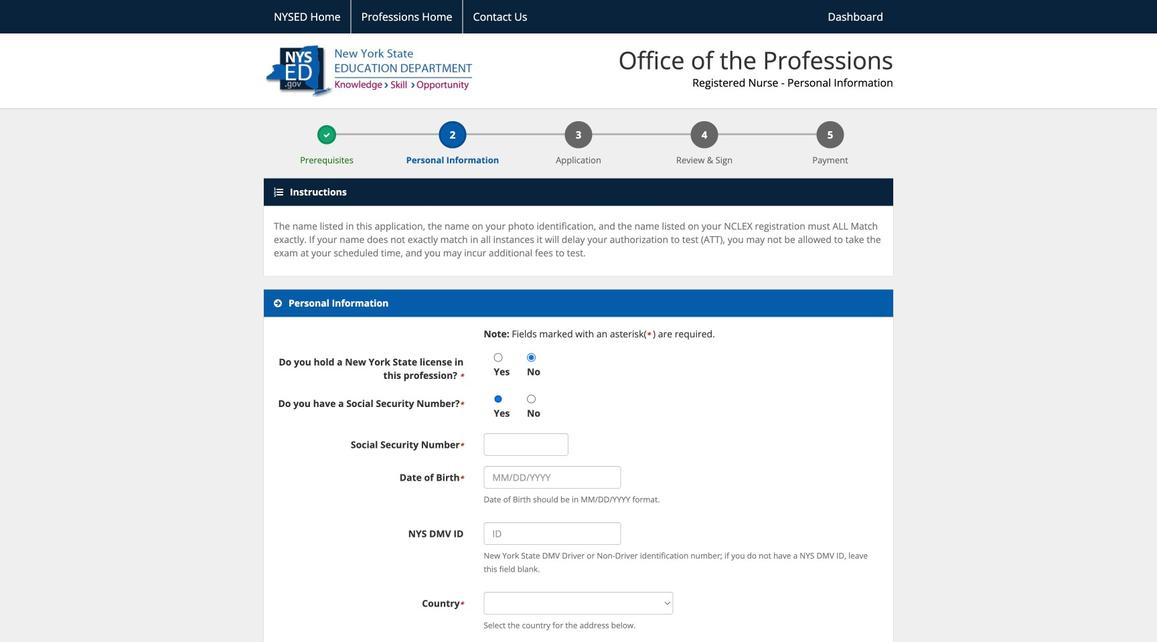 Task type: describe. For each thing, give the bounding box(es) containing it.
ID text field
[[484, 523, 621, 546]]

MM/DD/YYYY text field
[[484, 467, 621, 489]]

list ol image
[[274, 188, 283, 197]]



Task type: locate. For each thing, give the bounding box(es) containing it.
check image
[[324, 132, 330, 139]]

arrow circle right image
[[274, 299, 282, 308]]

None radio
[[494, 354, 503, 362], [494, 395, 503, 404], [494, 354, 503, 362], [494, 395, 503, 404]]

None text field
[[484, 434, 569, 456]]

None radio
[[527, 354, 536, 362], [527, 395, 536, 404], [527, 354, 536, 362], [527, 395, 536, 404]]



Task type: vqa. For each thing, say whether or not it's contained in the screenshot.
list ol image
yes



